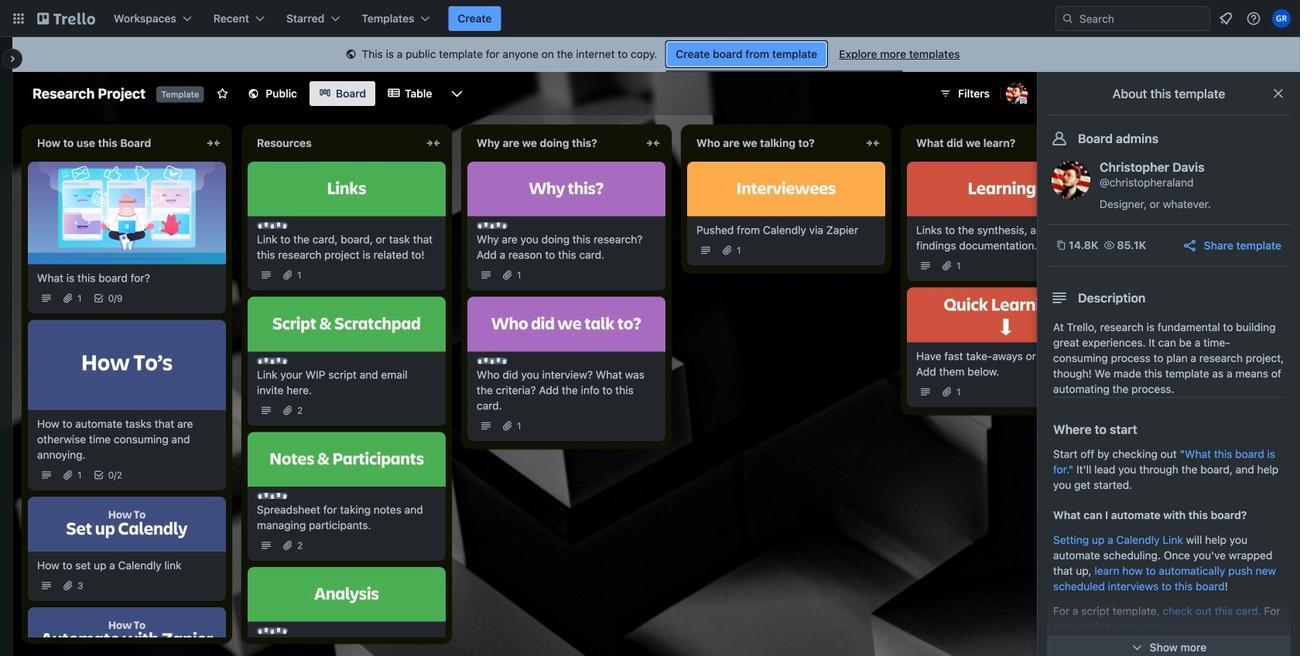 Task type: vqa. For each thing, say whether or not it's contained in the screenshot.
Collapse list icon
yes



Task type: locate. For each thing, give the bounding box(es) containing it.
greg robinson (gregrobinson96) image
[[1273, 9, 1292, 28]]

0 horizontal spatial collapse list image
[[204, 134, 223, 153]]

None text field
[[908, 131, 1081, 156]]

collapse list image
[[204, 134, 223, 153], [424, 134, 443, 153], [864, 134, 883, 153]]

0 notifications image
[[1217, 9, 1236, 28]]

primary element
[[0, 0, 1301, 37]]

1 horizontal spatial collapse list image
[[424, 134, 443, 153]]

1 collapse list image from the left
[[204, 134, 223, 153]]

0 horizontal spatial christopher davis (christopheraland) image
[[1007, 83, 1028, 105]]

this member is an admin of this board. image
[[1021, 98, 1028, 105]]

1 horizontal spatial christopher davis (christopheraland) image
[[1052, 161, 1091, 200]]

None text field
[[28, 131, 201, 156], [248, 131, 421, 156], [468, 131, 641, 156], [688, 131, 861, 156], [28, 131, 201, 156], [248, 131, 421, 156], [468, 131, 641, 156], [688, 131, 861, 156]]

color: black, title: "needs personalization" element
[[257, 223, 288, 229], [477, 223, 508, 229], [257, 358, 288, 364], [477, 358, 508, 364], [257, 493, 288, 499], [257, 629, 288, 635]]

open information menu image
[[1247, 11, 1262, 26]]

2 horizontal spatial collapse list image
[[864, 134, 883, 153]]

1 vertical spatial christopher davis (christopheraland) image
[[1052, 161, 1091, 200]]

Search field
[[1075, 8, 1210, 29]]

customize views image
[[449, 86, 465, 101]]

christopher davis (christopheraland) image
[[1007, 83, 1028, 105], [1052, 161, 1091, 200]]

back to home image
[[37, 6, 95, 31]]



Task type: describe. For each thing, give the bounding box(es) containing it.
sm image
[[343, 47, 359, 63]]

3 collapse list image from the left
[[864, 134, 883, 153]]

Board name text field
[[25, 81, 153, 106]]

search image
[[1062, 12, 1075, 25]]

2 collapse list image from the left
[[424, 134, 443, 153]]

collapse list image
[[644, 134, 663, 153]]

0 vertical spatial christopher davis (christopheraland) image
[[1007, 83, 1028, 105]]

star or unstar board image
[[216, 88, 229, 100]]



